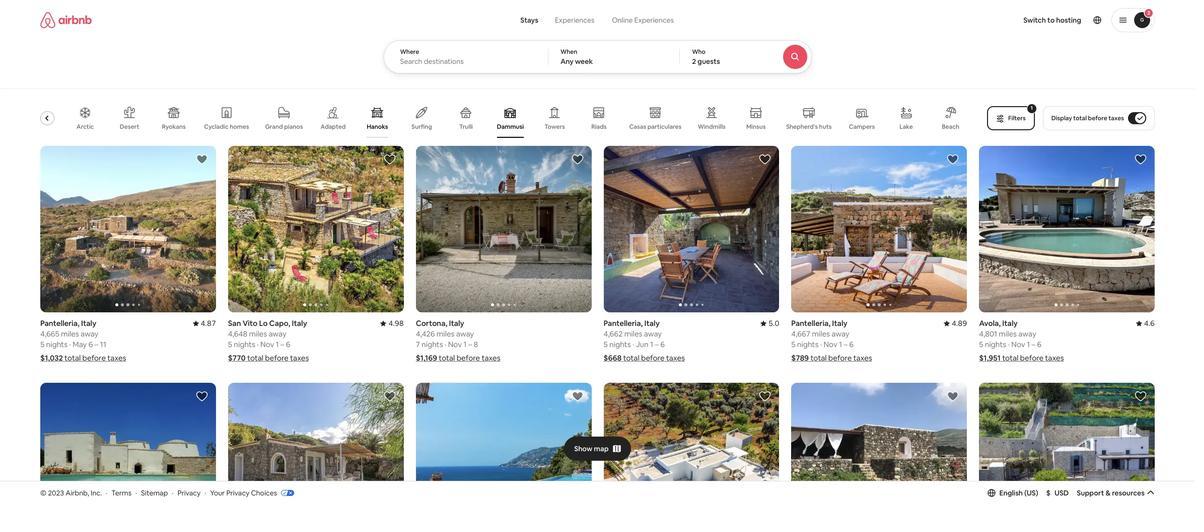 Task type: locate. For each thing, give the bounding box(es) containing it.
casas particulares
[[629, 123, 682, 131]]

0 horizontal spatial experiences
[[555, 16, 595, 25]]

5 inside pantelleria, italy 4,665 miles away 5 nights · may 6 – 11 $1,032 total before taxes
[[40, 340, 44, 350]]

your privacy choices
[[210, 489, 277, 498]]

nights inside pantelleria, italy 4,662 miles away 5 nights · jun 1 – 6 $668 total before taxes
[[609, 340, 631, 350]]

2 pantelleria, from the left
[[604, 319, 643, 329]]

2023
[[48, 489, 64, 498]]

2 horizontal spatial pantelleria,
[[791, 319, 831, 329]]

arctic
[[76, 123, 94, 131]]

$789
[[791, 354, 809, 363]]

before inside pantelleria, italy 4,662 miles away 5 nights · jun 1 – 6 $668 total before taxes
[[641, 354, 665, 363]]

away for 4,665 miles away
[[81, 330, 98, 339]]

your
[[210, 489, 225, 498]]

2 miles from the left
[[249, 330, 267, 339]]

2 5 from the left
[[228, 340, 232, 350]]

italy inside pantelleria, italy 4,665 miles away 5 nights · may 6 – 11 $1,032 total before taxes
[[81, 319, 96, 329]]

add to wishlist: pantelleria, italy image
[[196, 154, 208, 166], [759, 154, 771, 166], [947, 154, 959, 166]]

display total before taxes
[[1051, 114, 1124, 122]]

4,426
[[416, 330, 435, 339]]

pantelleria, up 4,662
[[604, 319, 643, 329]]

taxes for pantelleria, italy 4,667 miles away 5 nights · nov 1 – 6 $789 total before taxes
[[854, 354, 872, 363]]

1 horizontal spatial 2
[[1147, 10, 1150, 16]]

4.6 out of 5 average rating image
[[1136, 319, 1155, 329]]

5 for 4,667 miles away
[[791, 340, 796, 350]]

1 horizontal spatial pantelleria,
[[604, 319, 643, 329]]

away inside pantelleria, italy 4,665 miles away 5 nights · may 6 – 11 $1,032 total before taxes
[[81, 330, 98, 339]]

nights inside avola, italy 4,801 miles away 5 nights · nov 1 – 6 $1,951 total before taxes
[[985, 340, 1006, 350]]

total right '$1,169'
[[439, 354, 455, 363]]

4.6
[[1144, 319, 1155, 329]]

6 for 4,667 miles away
[[849, 340, 854, 350]]

miles down lo
[[249, 330, 267, 339]]

· inside pantelleria, italy 4,667 miles away 5 nights · nov 1 – 6 $789 total before taxes
[[820, 340, 822, 350]]

sitemap link
[[141, 489, 168, 498]]

before for pantelleria, italy 4,667 miles away 5 nights · nov 1 – 6 $789 total before taxes
[[828, 354, 852, 363]]

before right $1,951
[[1020, 354, 1044, 363]]

experiences inside experiences button
[[555, 16, 595, 25]]

1 inside avola, italy 4,801 miles away 5 nights · nov 1 – 6 $1,951 total before taxes
[[1027, 340, 1030, 350]]

add to wishlist: pantelleria, italy image for 4.87
[[196, 154, 208, 166]]

2 add to wishlist: pantelleria, italy image from the left
[[759, 154, 771, 166]]

away inside pantelleria, italy 4,667 miles away 5 nights · nov 1 – 6 $789 total before taxes
[[832, 330, 850, 339]]

total down may
[[65, 354, 81, 363]]

nov inside cortona, italy 4,426 miles away 7 nights · nov 1 – 8 $1,169 total before taxes
[[448, 340, 462, 350]]

hosting
[[1056, 16, 1081, 25]]

pantelleria, italy 4,662 miles away 5 nights · jun 1 – 6 $668 total before taxes
[[604, 319, 685, 363]]

before down 8
[[457, 354, 480, 363]]

avola, italy 4,801 miles away 5 nights · nov 1 – 6 $1,951 total before taxes
[[979, 319, 1064, 363]]

what can we help you find? tab list
[[512, 10, 603, 30]]

total right $789
[[811, 354, 827, 363]]

adapted
[[321, 123, 346, 131]]

1 pantelleria, from the left
[[40, 319, 79, 329]]

6 away from the left
[[1019, 330, 1036, 339]]

4 5 from the left
[[791, 340, 796, 350]]

1 5 from the left
[[40, 340, 44, 350]]

nov inside san vito lo capo, italy 4,648 miles away 5 nights · nov 1 – 6 $770 total before taxes
[[260, 340, 274, 350]]

total for pantelleria, italy 4,667 miles away 5 nights · nov 1 – 6 $789 total before taxes
[[811, 354, 827, 363]]

3 nights from the left
[[609, 340, 631, 350]]

6 italy from the left
[[1002, 319, 1018, 329]]

total inside san vito lo capo, italy 4,648 miles away 5 nights · nov 1 – 6 $770 total before taxes
[[247, 354, 263, 363]]

miles down the cortona,
[[437, 330, 455, 339]]

Where field
[[400, 57, 532, 66]]

4 nights from the left
[[797, 340, 819, 350]]

4,665
[[40, 330, 59, 339]]

before inside pantelleria, italy 4,665 miles away 5 nights · may 6 – 11 $1,032 total before taxes
[[82, 354, 106, 363]]

3 away from the left
[[644, 330, 662, 339]]

5 1 from the left
[[1027, 340, 1030, 350]]

italy for 4,665 miles away
[[81, 319, 96, 329]]

add to wishlist: san vito lo capo, italy image
[[384, 154, 396, 166]]

5 for 4,801 miles away
[[979, 340, 983, 350]]

miles inside pantelleria, italy 4,662 miles away 5 nights · jun 1 – 6 $668 total before taxes
[[624, 330, 642, 339]]

5 6 from the left
[[1037, 340, 1042, 350]]

total inside pantelleria, italy 4,665 miles away 5 nights · may 6 – 11 $1,032 total before taxes
[[65, 354, 81, 363]]

2 1 from the left
[[650, 340, 653, 350]]

add to wishlist: cortona, italy image
[[571, 154, 584, 166]]

·
[[69, 340, 71, 350], [257, 340, 259, 350], [633, 340, 634, 350], [820, 340, 822, 350], [445, 340, 446, 350], [1008, 340, 1010, 350], [106, 489, 108, 498], [135, 489, 137, 498], [172, 489, 174, 498], [205, 489, 206, 498]]

italy for 4,801 miles away
[[1002, 319, 1018, 329]]

taxes for avola, italy 4,801 miles away 5 nights · nov 1 – 6 $1,951 total before taxes
[[1045, 354, 1064, 363]]

nov for cortona, italy 4,426 miles away 7 nights · nov 1 – 8 $1,169 total before taxes
[[448, 340, 462, 350]]

6 – from the left
[[1032, 340, 1036, 350]]

5 away from the left
[[456, 330, 474, 339]]

2 italy from the left
[[292, 319, 307, 329]]

nights down 4,648
[[234, 340, 255, 350]]

0 vertical spatial 2
[[1147, 10, 1150, 16]]

miles right 4,667
[[812, 330, 830, 339]]

italy inside cortona, italy 4,426 miles away 7 nights · nov 1 – 8 $1,169 total before taxes
[[449, 319, 464, 329]]

before inside cortona, italy 4,426 miles away 7 nights · nov 1 – 8 $1,169 total before taxes
[[457, 354, 480, 363]]

taxes inside cortona, italy 4,426 miles away 7 nights · nov 1 – 8 $1,169 total before taxes
[[482, 354, 500, 363]]

taxes for cortona, italy 4,426 miles away 7 nights · nov 1 – 8 $1,169 total before taxes
[[482, 354, 500, 363]]

pantelleria, up 4,665
[[40, 319, 79, 329]]

3 add to wishlist: pantelleria, italy image from the left
[[947, 154, 959, 166]]

None search field
[[384, 0, 839, 74]]

6
[[88, 340, 93, 350], [286, 340, 290, 350], [660, 340, 665, 350], [849, 340, 854, 350], [1037, 340, 1042, 350]]

0 horizontal spatial 2
[[692, 57, 696, 66]]

total down jun
[[623, 354, 640, 363]]

miles for 4,667 miles away
[[812, 330, 830, 339]]

terms link
[[111, 489, 132, 498]]

$1,951
[[979, 354, 1001, 363]]

group
[[11, 99, 975, 138], [40, 146, 216, 313], [228, 146, 404, 313], [416, 146, 592, 313], [604, 146, 779, 313], [791, 146, 967, 313], [979, 146, 1155, 313], [40, 383, 216, 506], [228, 383, 404, 506], [416, 383, 592, 506], [604, 383, 779, 506], [791, 383, 967, 506], [979, 383, 1155, 506]]

add to wishlist: pantelleria, italy image down beach in the top right of the page
[[947, 154, 959, 166]]

– inside pantelleria, italy 4,667 miles away 5 nights · nov 1 – 6 $789 total before taxes
[[844, 340, 848, 350]]

6 nights from the left
[[985, 340, 1006, 350]]

away up 8
[[456, 330, 474, 339]]

choices
[[251, 489, 277, 498]]

4 nov from the left
[[1012, 340, 1025, 350]]

away
[[81, 330, 98, 339], [269, 330, 286, 339], [644, 330, 662, 339], [832, 330, 850, 339], [456, 330, 474, 339], [1019, 330, 1036, 339]]

taxes inside pantelleria, italy 4,665 miles away 5 nights · may 6 – 11 $1,032 total before taxes
[[107, 354, 126, 363]]

taxes inside avola, italy 4,801 miles away 5 nights · nov 1 – 6 $1,951 total before taxes
[[1045, 354, 1064, 363]]

5 down 4,648
[[228, 340, 232, 350]]

away for 4,662 miles away
[[644, 330, 662, 339]]

8
[[474, 340, 478, 350]]

nights for $668
[[609, 340, 631, 350]]

5 down 4,662
[[604, 340, 608, 350]]

group containing casas particulares
[[11, 99, 975, 138]]

5
[[40, 340, 44, 350], [228, 340, 232, 350], [604, 340, 608, 350], [791, 340, 796, 350], [979, 340, 983, 350]]

1 experiences from the left
[[555, 16, 595, 25]]

add to wishlist: forio, italy image
[[384, 391, 396, 403]]

pantelleria, italy 4,665 miles away 5 nights · may 6 – 11 $1,032 total before taxes
[[40, 319, 126, 363]]

2 6 from the left
[[286, 340, 290, 350]]

2 inside 2 dropdown button
[[1147, 10, 1150, 16]]

$668
[[604, 354, 622, 363]]

nights
[[46, 340, 68, 350], [234, 340, 255, 350], [609, 340, 631, 350], [797, 340, 819, 350], [422, 340, 443, 350], [985, 340, 1006, 350]]

5 down 4,667
[[791, 340, 796, 350]]

miles inside avola, italy 4,801 miles away 5 nights · nov 1 – 6 $1,951 total before taxes
[[999, 330, 1017, 339]]

before for avola, italy 4,801 miles away 5 nights · nov 1 – 6 $1,951 total before taxes
[[1020, 354, 1044, 363]]

5 – from the left
[[468, 340, 472, 350]]

0 horizontal spatial pantelleria,
[[40, 319, 79, 329]]

away inside avola, italy 4,801 miles away 5 nights · nov 1 – 6 $1,951 total before taxes
[[1019, 330, 1036, 339]]

shepherd's
[[786, 123, 818, 131]]

1 italy from the left
[[81, 319, 96, 329]]

3 pantelleria, from the left
[[791, 319, 831, 329]]

to
[[1048, 16, 1055, 25]]

1 horizontal spatial add to wishlist: pantelleria, italy image
[[759, 154, 771, 166]]

support & resources
[[1077, 489, 1145, 498]]

2 – from the left
[[281, 340, 284, 350]]

1 add to wishlist: pantelleria, italy image from the left
[[196, 154, 208, 166]]

experiences right online
[[634, 16, 674, 25]]

cortona,
[[416, 319, 447, 329]]

none search field containing stays
[[384, 0, 839, 74]]

4 6 from the left
[[849, 340, 854, 350]]

italy inside avola, italy 4,801 miles away 5 nights · nov 1 – 6 $1,951 total before taxes
[[1002, 319, 1018, 329]]

add to wishlist: pantelleria, italy image down the minsus
[[759, 154, 771, 166]]

support
[[1077, 489, 1104, 498]]

2 away from the left
[[269, 330, 286, 339]]

5 down 4,801
[[979, 340, 983, 350]]

$ usd
[[1046, 489, 1069, 498]]

1 horizontal spatial experiences
[[634, 16, 674, 25]]

1
[[276, 340, 279, 350], [650, 340, 653, 350], [839, 340, 842, 350], [464, 340, 467, 350], [1027, 340, 1030, 350]]

italy inside san vito lo capo, italy 4,648 miles away 5 nights · nov 1 – 6 $770 total before taxes
[[292, 319, 307, 329]]

– inside pantelleria, italy 4,662 miles away 5 nights · jun 1 – 6 $668 total before taxes
[[655, 340, 659, 350]]

windmills
[[698, 123, 726, 131]]

experiences inside 'online experiences' link
[[634, 16, 674, 25]]

miles inside pantelleria, italy 4,665 miles away 5 nights · may 6 – 11 $1,032 total before taxes
[[61, 330, 79, 339]]

nights down 4,662
[[609, 340, 631, 350]]

when
[[561, 48, 577, 56]]

miles right 4,801
[[999, 330, 1017, 339]]

stays
[[520, 16, 538, 25]]

add to wishlist: pantelleria, italy image down cycladic
[[196, 154, 208, 166]]

particulares
[[648, 123, 682, 131]]

1 horizontal spatial privacy
[[226, 489, 249, 498]]

san vito lo capo, italy 4,648 miles away 5 nights · nov 1 – 6 $770 total before taxes
[[228, 319, 309, 363]]

ryokans
[[162, 123, 186, 131]]

italy for 4,662 miles away
[[644, 319, 660, 329]]

5 italy from the left
[[449, 319, 464, 329]]

1 nights from the left
[[46, 340, 68, 350]]

nights inside pantelleria, italy 4,667 miles away 5 nights · nov 1 – 6 $789 total before taxes
[[797, 340, 819, 350]]

5 inside avola, italy 4,801 miles away 5 nights · nov 1 – 6 $1,951 total before taxes
[[979, 340, 983, 350]]

taxes inside san vito lo capo, italy 4,648 miles away 5 nights · nov 1 – 6 $770 total before taxes
[[290, 354, 309, 363]]

2 experiences from the left
[[634, 16, 674, 25]]

terms
[[111, 489, 132, 498]]

pantelleria, inside pantelleria, italy 4,667 miles away 5 nights · nov 1 – 6 $789 total before taxes
[[791, 319, 831, 329]]

1 for 4,801 miles away
[[1027, 340, 1030, 350]]

4 italy from the left
[[832, 319, 848, 329]]

total right display
[[1073, 114, 1087, 122]]

total right $770
[[247, 354, 263, 363]]

1 inside pantelleria, italy 4,662 miles away 5 nights · jun 1 – 6 $668 total before taxes
[[650, 340, 653, 350]]

total inside cortona, italy 4,426 miles away 7 nights · nov 1 – 8 $1,169 total before taxes
[[439, 354, 455, 363]]

total right $1,951
[[1002, 354, 1019, 363]]

pantelleria, inside pantelleria, italy 4,665 miles away 5 nights · may 6 – 11 $1,032 total before taxes
[[40, 319, 79, 329]]

total for avola, italy 4,801 miles away 5 nights · nov 1 – 6 $1,951 total before taxes
[[1002, 354, 1019, 363]]

pantelleria, inside pantelleria, italy 4,662 miles away 5 nights · jun 1 – 6 $668 total before taxes
[[604, 319, 643, 329]]

nights inside san vito lo capo, italy 4,648 miles away 5 nights · nov 1 – 6 $770 total before taxes
[[234, 340, 255, 350]]

4 1 from the left
[[464, 340, 467, 350]]

1 miles from the left
[[61, 330, 79, 339]]

– inside pantelleria, italy 4,665 miles away 5 nights · may 6 – 11 $1,032 total before taxes
[[95, 340, 98, 350]]

taxes inside button
[[1109, 114, 1124, 122]]

experiences up 'when'
[[555, 16, 595, 25]]

5 miles from the left
[[437, 330, 455, 339]]

1 6 from the left
[[88, 340, 93, 350]]

may
[[73, 340, 87, 350]]

4.89
[[952, 319, 967, 329]]

total inside pantelleria, italy 4,662 miles away 5 nights · jun 1 – 6 $668 total before taxes
[[623, 354, 640, 363]]

nov inside pantelleria, italy 4,667 miles away 5 nights · nov 1 – 6 $789 total before taxes
[[824, 340, 838, 350]]

3 1 from the left
[[839, 340, 842, 350]]

5 down 4,665
[[40, 340, 44, 350]]

nights down 4,426
[[422, 340, 443, 350]]

3 italy from the left
[[644, 319, 660, 329]]

5 5 from the left
[[979, 340, 983, 350]]

dammusi
[[497, 123, 524, 131]]

before down 11
[[82, 354, 106, 363]]

miles inside pantelleria, italy 4,667 miles away 5 nights · nov 1 – 6 $789 total before taxes
[[812, 330, 830, 339]]

6 inside pantelleria, italy 4,667 miles away 5 nights · nov 1 – 6 $789 total before taxes
[[849, 340, 854, 350]]

away right 4,801
[[1019, 330, 1036, 339]]

miles inside san vito lo capo, italy 4,648 miles away 5 nights · nov 1 – 6 $770 total before taxes
[[249, 330, 267, 339]]

4 away from the left
[[832, 330, 850, 339]]

1 – from the left
[[95, 340, 98, 350]]

taxes
[[1109, 114, 1124, 122], [107, 354, 126, 363], [290, 354, 309, 363], [666, 354, 685, 363], [854, 354, 872, 363], [482, 354, 500, 363], [1045, 354, 1064, 363]]

before for pantelleria, italy 4,662 miles away 5 nights · jun 1 – 6 $668 total before taxes
[[641, 354, 665, 363]]

5 inside pantelleria, italy 4,667 miles away 5 nights · nov 1 – 6 $789 total before taxes
[[791, 340, 796, 350]]

1 vertical spatial 2
[[692, 57, 696, 66]]

1 for 4,662 miles away
[[650, 340, 653, 350]]

0 horizontal spatial privacy
[[177, 489, 201, 498]]

total inside pantelleria, italy 4,667 miles away 5 nights · nov 1 – 6 $789 total before taxes
[[811, 354, 827, 363]]

3 miles from the left
[[624, 330, 642, 339]]

2 nov from the left
[[824, 340, 838, 350]]

3 5 from the left
[[604, 340, 608, 350]]

6 inside pantelleria, italy 4,662 miles away 5 nights · jun 1 – 6 $668 total before taxes
[[660, 340, 665, 350]]

nights inside pantelleria, italy 4,665 miles away 5 nights · may 6 – 11 $1,032 total before taxes
[[46, 340, 68, 350]]

taxes inside pantelleria, italy 4,662 miles away 5 nights · jun 1 – 6 $668 total before taxes
[[666, 354, 685, 363]]

add to wishlist: pantelleria, italy image for 4.89
[[947, 154, 959, 166]]

5.0 out of 5 average rating image
[[761, 319, 779, 329]]

before down the capo,
[[265, 354, 289, 363]]

support & resources button
[[1077, 489, 1155, 498]]

nights down 4,801
[[985, 340, 1006, 350]]

· inside pantelleria, italy 4,665 miles away 5 nights · may 6 – 11 $1,032 total before taxes
[[69, 340, 71, 350]]

4 – from the left
[[844, 340, 848, 350]]

before down jun
[[641, 354, 665, 363]]

6 inside avola, italy 4,801 miles away 5 nights · nov 1 – 6 $1,951 total before taxes
[[1037, 340, 1042, 350]]

pantelleria, for 4,665
[[40, 319, 79, 329]]

3 6 from the left
[[660, 340, 665, 350]]

profile element
[[694, 0, 1155, 40]]

away inside pantelleria, italy 4,662 miles away 5 nights · jun 1 – 6 $668 total before taxes
[[644, 330, 662, 339]]

nov for avola, italy 4,801 miles away 5 nights · nov 1 – 6 $1,951 total before taxes
[[1012, 340, 1025, 350]]

nov inside avola, italy 4,801 miles away 5 nights · nov 1 – 6 $1,951 total before taxes
[[1012, 340, 1025, 350]]

italy inside pantelleria, italy 4,662 miles away 5 nights · jun 1 – 6 $668 total before taxes
[[644, 319, 660, 329]]

add to wishlist: scauri, italy image
[[947, 391, 959, 403]]

map
[[594, 445, 609, 454]]

shepherd's huts
[[786, 123, 832, 131]]

miles
[[61, 330, 79, 339], [249, 330, 267, 339], [624, 330, 642, 339], [812, 330, 830, 339], [437, 330, 455, 339], [999, 330, 1017, 339]]

taxes inside pantelleria, italy 4,667 miles away 5 nights · nov 1 – 6 $789 total before taxes
[[854, 354, 872, 363]]

6 miles from the left
[[999, 330, 1017, 339]]

–
[[95, 340, 98, 350], [281, 340, 284, 350], [655, 340, 659, 350], [844, 340, 848, 350], [468, 340, 472, 350], [1032, 340, 1036, 350]]

when any week
[[561, 48, 593, 66]]

taxes for pantelleria, italy 4,662 miles away 5 nights · jun 1 – 6 $668 total before taxes
[[666, 354, 685, 363]]

5 inside pantelleria, italy 4,662 miles away 5 nights · jun 1 – 6 $668 total before taxes
[[604, 340, 608, 350]]

– inside avola, italy 4,801 miles away 5 nights · nov 1 – 6 $1,951 total before taxes
[[1032, 340, 1036, 350]]

italy inside pantelleria, italy 4,667 miles away 5 nights · nov 1 – 6 $789 total before taxes
[[832, 319, 848, 329]]

chef's
[[11, 123, 29, 131]]

before right display
[[1088, 114, 1107, 122]]

away right 4,667
[[832, 330, 850, 339]]

1 1 from the left
[[276, 340, 279, 350]]

before
[[1088, 114, 1107, 122], [82, 354, 106, 363], [265, 354, 289, 363], [641, 354, 665, 363], [828, 354, 852, 363], [457, 354, 480, 363], [1020, 354, 1044, 363]]

inc.
[[91, 489, 102, 498]]

capo,
[[269, 319, 290, 329]]

1 inside pantelleria, italy 4,667 miles away 5 nights · nov 1 – 6 $789 total before taxes
[[839, 340, 842, 350]]

2 nights from the left
[[234, 340, 255, 350]]

online experiences
[[612, 16, 674, 25]]

before inside avola, italy 4,801 miles away 5 nights · nov 1 – 6 $1,951 total before taxes
[[1020, 354, 1044, 363]]

before right $789
[[828, 354, 852, 363]]

6 for 4,801 miles away
[[1037, 340, 1042, 350]]

away up may
[[81, 330, 98, 339]]

who
[[692, 48, 706, 56]]

huts
[[819, 123, 832, 131]]

2 horizontal spatial add to wishlist: pantelleria, italy image
[[947, 154, 959, 166]]

away up jun
[[644, 330, 662, 339]]

italy
[[81, 319, 96, 329], [292, 319, 307, 329], [644, 319, 660, 329], [832, 319, 848, 329], [449, 319, 464, 329], [1002, 319, 1018, 329]]

total for cortona, italy 4,426 miles away 7 nights · nov 1 – 8 $1,169 total before taxes
[[439, 354, 455, 363]]

5 nights from the left
[[422, 340, 443, 350]]

1 away from the left
[[81, 330, 98, 339]]

1 nov from the left
[[260, 340, 274, 350]]

away down the capo,
[[269, 330, 286, 339]]

0 horizontal spatial add to wishlist: pantelleria, italy image
[[196, 154, 208, 166]]

total inside avola, italy 4,801 miles away 5 nights · nov 1 – 6 $1,951 total before taxes
[[1002, 354, 1019, 363]]

before inside pantelleria, italy 4,667 miles away 5 nights · nov 1 – 6 $789 total before taxes
[[828, 354, 852, 363]]

minsus
[[746, 123, 766, 131]]

nights down 4,665
[[46, 340, 68, 350]]

miles up jun
[[624, 330, 642, 339]]

privacy right your
[[226, 489, 249, 498]]

3 – from the left
[[655, 340, 659, 350]]

4 miles from the left
[[812, 330, 830, 339]]

3 nov from the left
[[448, 340, 462, 350]]

nights down 4,667
[[797, 340, 819, 350]]

miles up may
[[61, 330, 79, 339]]

pantelleria, for 4,667
[[791, 319, 831, 329]]

pantelleria, up 4,667
[[791, 319, 831, 329]]

add to wishlist: avola, italy image
[[1135, 154, 1147, 166]]

privacy left your
[[177, 489, 201, 498]]



Task type: describe. For each thing, give the bounding box(es) containing it.
2 privacy from the left
[[226, 489, 249, 498]]

switch to hosting
[[1024, 16, 1081, 25]]

casas
[[629, 123, 646, 131]]

4.98 out of 5 average rating image
[[380, 319, 404, 329]]

vito
[[243, 319, 257, 329]]

homes
[[230, 123, 249, 131]]

11
[[100, 340, 106, 350]]

5 for 4,665 miles away
[[40, 340, 44, 350]]

4.87
[[201, 319, 216, 329]]

away for 4,801 miles away
[[1019, 330, 1036, 339]]

before inside san vito lo capo, italy 4,648 miles away 5 nights · nov 1 – 6 $770 total before taxes
[[265, 354, 289, 363]]

airbnb,
[[66, 489, 89, 498]]

1 privacy from the left
[[177, 489, 201, 498]]

add to wishlist: pantelleria, italy image for 5.0
[[759, 154, 771, 166]]

avola,
[[979, 319, 1001, 329]]

chef's kitchens
[[11, 123, 55, 131]]

away inside cortona, italy 4,426 miles away 7 nights · nov 1 – 8 $1,169 total before taxes
[[456, 330, 474, 339]]

filters
[[1008, 114, 1026, 122]]

· inside avola, italy 4,801 miles away 5 nights · nov 1 – 6 $1,951 total before taxes
[[1008, 340, 1010, 350]]

– for 4,667 miles away
[[844, 340, 848, 350]]

grand pianos
[[265, 123, 303, 131]]

5 for 4,662 miles away
[[604, 340, 608, 350]]

switch
[[1024, 16, 1046, 25]]

experiences button
[[546, 10, 603, 30]]

nights inside cortona, italy 4,426 miles away 7 nights · nov 1 – 8 $1,169 total before taxes
[[422, 340, 443, 350]]

– inside cortona, italy 4,426 miles away 7 nights · nov 1 – 8 $1,169 total before taxes
[[468, 340, 472, 350]]

miles for 4,801 miles away
[[999, 330, 1017, 339]]

4,662
[[604, 330, 623, 339]]

taxes for pantelleria, italy 4,665 miles away 5 nights · may 6 – 11 $1,032 total before taxes
[[107, 354, 126, 363]]

desert
[[120, 123, 139, 131]]

add to wishlist: conca dei marini, italy image
[[1135, 391, 1147, 403]]

1 for 4,667 miles away
[[839, 340, 842, 350]]

cycladic homes
[[204, 123, 249, 131]]

total for pantelleria, italy 4,665 miles away 5 nights · may 6 – 11 $1,032 total before taxes
[[65, 354, 81, 363]]

before inside button
[[1088, 114, 1107, 122]]

total for pantelleria, italy 4,662 miles away 5 nights · jun 1 – 6 $668 total before taxes
[[623, 354, 640, 363]]

towers
[[545, 123, 565, 131]]

5 inside san vito lo capo, italy 4,648 miles away 5 nights · nov 1 – 6 $770 total before taxes
[[228, 340, 232, 350]]

– for 4,801 miles away
[[1032, 340, 1036, 350]]

your privacy choices link
[[210, 489, 294, 499]]

show map button
[[564, 437, 631, 461]]

nights for $789
[[797, 340, 819, 350]]

4.87 out of 5 average rating image
[[193, 319, 216, 329]]

terms · sitemap · privacy
[[111, 489, 201, 498]]

usd
[[1055, 489, 1069, 498]]

online
[[612, 16, 633, 25]]

kitchens
[[31, 123, 55, 131]]

&
[[1106, 489, 1111, 498]]

beach
[[942, 123, 959, 131]]

lo
[[259, 319, 268, 329]]

nov for pantelleria, italy 4,667 miles away 5 nights · nov 1 – 6 $789 total before taxes
[[824, 340, 838, 350]]

add to wishlist: amalfi coast , italy image
[[571, 391, 584, 403]]

2 button
[[1112, 8, 1155, 32]]

· inside san vito lo capo, italy 4,648 miles away 5 nights · nov 1 – 6 $770 total before taxes
[[257, 340, 259, 350]]

nights for $1,032
[[46, 340, 68, 350]]

6 inside san vito lo capo, italy 4,648 miles away 5 nights · nov 1 – 6 $770 total before taxes
[[286, 340, 290, 350]]

away for 4,667 miles away
[[832, 330, 850, 339]]

where
[[400, 48, 419, 56]]

campers
[[849, 123, 875, 131]]

week
[[575, 57, 593, 66]]

miles for 4,665 miles away
[[61, 330, 79, 339]]

pianos
[[284, 123, 303, 131]]

lake
[[900, 123, 913, 131]]

grand
[[265, 123, 283, 131]]

before for pantelleria, italy 4,665 miles away 5 nights · may 6 – 11 $1,032 total before taxes
[[82, 354, 106, 363]]

6 for 4,662 miles away
[[660, 340, 665, 350]]

total inside display total before taxes button
[[1073, 114, 1087, 122]]

filters button
[[987, 106, 1035, 130]]

before for cortona, italy 4,426 miles away 7 nights · nov 1 – 8 $1,169 total before taxes
[[457, 354, 480, 363]]

display
[[1051, 114, 1072, 122]]

resources
[[1112, 489, 1145, 498]]

4.89 out of 5 average rating image
[[944, 319, 967, 329]]

who 2 guests
[[692, 48, 720, 66]]

1 inside cortona, italy 4,426 miles away 7 nights · nov 1 – 8 $1,169 total before taxes
[[464, 340, 467, 350]]

miles for 4,662 miles away
[[624, 330, 642, 339]]

7
[[416, 340, 420, 350]]

italy for 4,667 miles away
[[832, 319, 848, 329]]

san
[[228, 319, 241, 329]]

stays button
[[512, 10, 546, 30]]

(us)
[[1024, 489, 1038, 498]]

display total before taxes button
[[1043, 106, 1155, 130]]

cortona, italy 4,426 miles away 7 nights · nov 1 – 8 $1,169 total before taxes
[[416, 319, 500, 363]]

· inside pantelleria, italy 4,662 miles away 5 nights · jun 1 – 6 $668 total before taxes
[[633, 340, 634, 350]]

4,648
[[228, 330, 247, 339]]

hanoks
[[367, 123, 388, 131]]

any
[[561, 57, 574, 66]]

surfing
[[412, 123, 432, 131]]

© 2023 airbnb, inc. ·
[[40, 489, 108, 498]]

pantelleria, for 4,662
[[604, 319, 643, 329]]

©
[[40, 489, 46, 498]]

nights for $1,951
[[985, 340, 1006, 350]]

guests
[[698, 57, 720, 66]]

1 inside san vito lo capo, italy 4,648 miles away 5 nights · nov 1 – 6 $770 total before taxes
[[276, 340, 279, 350]]

5.0
[[769, 319, 779, 329]]

away inside san vito lo capo, italy 4,648 miles away 5 nights · nov 1 – 6 $770 total before taxes
[[269, 330, 286, 339]]

4.98
[[389, 319, 404, 329]]

$770
[[228, 354, 246, 363]]

2 inside who 2 guests
[[692, 57, 696, 66]]

riads
[[591, 123, 607, 131]]

show
[[574, 445, 592, 454]]

jun
[[636, 340, 649, 350]]

– inside san vito lo capo, italy 4,648 miles away 5 nights · nov 1 – 6 $770 total before taxes
[[281, 340, 284, 350]]

switch to hosting link
[[1018, 10, 1087, 31]]

· inside cortona, italy 4,426 miles away 7 nights · nov 1 – 8 $1,169 total before taxes
[[445, 340, 446, 350]]

4,801
[[979, 330, 997, 339]]

$1,169
[[416, 354, 437, 363]]

add to wishlist: ostuni, italy image
[[196, 391, 208, 403]]

english (us) button
[[987, 489, 1038, 498]]

miles inside cortona, italy 4,426 miles away 7 nights · nov 1 – 8 $1,169 total before taxes
[[437, 330, 455, 339]]

– for 4,665 miles away
[[95, 340, 98, 350]]

$
[[1046, 489, 1051, 498]]

$1,032
[[40, 354, 63, 363]]

sitemap
[[141, 489, 168, 498]]

– for 4,662 miles away
[[655, 340, 659, 350]]

trulli
[[459, 123, 473, 131]]

4,667
[[791, 330, 810, 339]]

english
[[1000, 489, 1023, 498]]

6 inside pantelleria, italy 4,665 miles away 5 nights · may 6 – 11 $1,032 total before taxes
[[88, 340, 93, 350]]

add to wishlist: ceglie messapica, italy image
[[759, 391, 771, 403]]

stays tab panel
[[384, 40, 839, 74]]

show map
[[574, 445, 609, 454]]

privacy link
[[177, 489, 201, 498]]



Task type: vqa. For each thing, say whether or not it's contained in the screenshot.


